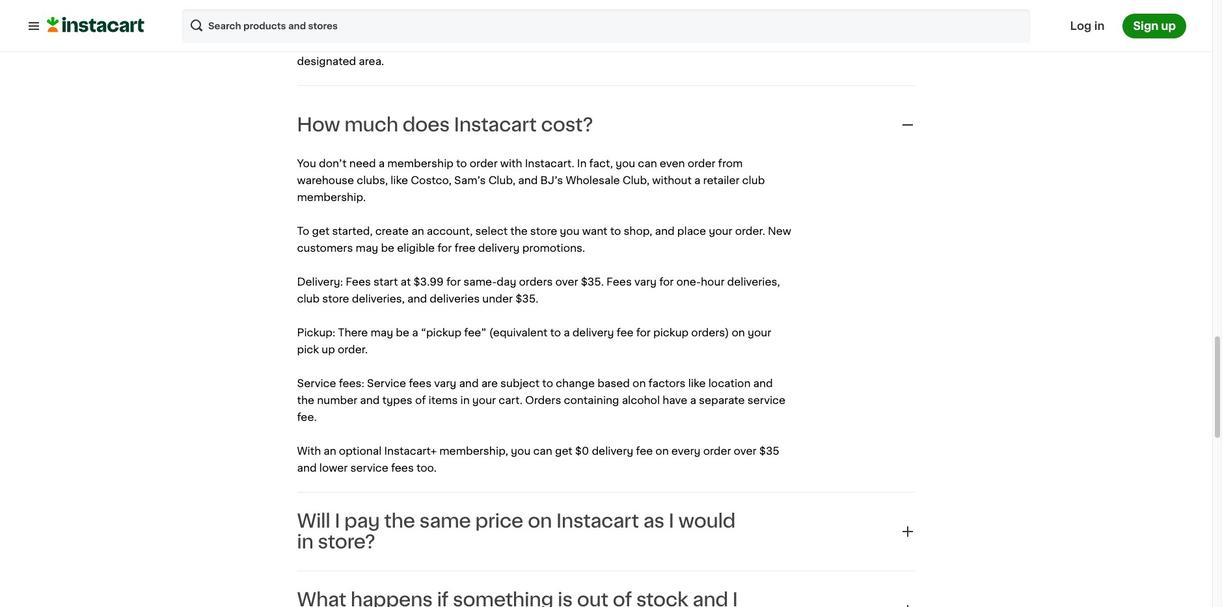 Task type: describe. For each thing, give the bounding box(es) containing it.
up inside when you get to the store, use the instacart app to notify us. depending on the store, a shopper or store employee will bring the groceries to your car, or you can pick them up at the designated area.
[[736, 39, 749, 49]]

fee.
[[297, 412, 317, 422]]

(equivalent
[[489, 327, 548, 338]]

may inside pickup: there may be a "pickup fee" (equivalent to a delivery fee for pickup orders) on your pick up order.
[[371, 327, 393, 338]]

over inside with an optional instacart+ membership, you can get $0 delivery fee on every order over $35 and lower service fees too.
[[734, 446, 757, 456]]

would
[[679, 512, 736, 531]]

with
[[501, 158, 523, 168]]

you
[[297, 158, 316, 168]]

select
[[476, 226, 508, 236]]

pickup
[[654, 327, 689, 338]]

depending
[[616, 22, 674, 32]]

separate
[[699, 395, 745, 406]]

2 store, from the left
[[713, 22, 743, 32]]

delivery: fees start at $3.99 for same-day orders over $35. fees vary for one-hour deliveries, club store deliveries, and deliveries under $35.
[[297, 277, 783, 304]]

up inside button
[[1162, 21, 1177, 31]]

how much does instacart cost?
[[297, 116, 593, 134]]

membership
[[388, 158, 454, 168]]

every
[[672, 446, 701, 456]]

in inside button
[[1095, 21, 1105, 31]]

designated
[[297, 56, 356, 66]]

get inside with an optional instacart+ membership, you can get $0 delivery fee on every order over $35 and lower service fees too.
[[555, 446, 573, 456]]

types
[[383, 395, 413, 406]]

don't
[[319, 158, 347, 168]]

on inside with an optional instacart+ membership, you can get $0 delivery fee on every order over $35 and lower service fees too.
[[656, 446, 669, 456]]

the inside to get started, create an account, select the store you want to shop, and place your order. new customers may be eligible for free delivery promotions.
[[511, 226, 528, 236]]

promotions.
[[523, 243, 586, 253]]

pickup:
[[297, 327, 336, 338]]

sign
[[1134, 21, 1159, 31]]

pick inside pickup: there may be a "pickup fee" (equivalent to a delivery fee for pickup orders) on your pick up order.
[[297, 344, 319, 355]]

$35
[[760, 446, 780, 456]]

instacart home image
[[47, 17, 145, 32]]

instacart.
[[525, 158, 575, 168]]

get inside to get started, create an account, select the store you want to shop, and place your order. new customers may be eligible for free delivery promotions.
[[312, 226, 330, 236]]

with an optional instacart+ membership, you can get $0 delivery fee on every order over $35 and lower service fees too.
[[297, 446, 783, 473]]

instacart inside when you get to the store, use the instacart app to notify us. depending on the store, a shopper or store employee will bring the groceries to your car, or you can pick them up at the designated area.
[[480, 22, 526, 32]]

same
[[420, 512, 471, 531]]

how
[[297, 116, 340, 134]]

the up bring
[[460, 22, 477, 32]]

service inside the service fees: service fees vary and are subject to change based on factors like location and the number and types of items in your cart. orders containing alcohol have a separate service fee.
[[748, 395, 786, 406]]

store?
[[318, 533, 375, 551]]

club inside you don't need a membership to order with instacart. in fact, you can even order from warehouse clubs, like costco, sam's club, and bj's wholesale club, without a retailer club membership.
[[743, 175, 765, 185]]

the inside will i pay the same price on instacart as i would in store?
[[385, 512, 415, 531]]

orders
[[525, 395, 562, 406]]

log in button
[[1067, 13, 1109, 38]]

cost?
[[541, 116, 593, 134]]

the inside the service fees: service fees vary and are subject to change based on factors like location and the number and types of items in your cart. orders containing alcohol have a separate service fee.
[[297, 395, 315, 406]]

to down notify at the top left of page
[[562, 39, 573, 49]]

vary inside the service fees: service fees vary and are subject to change based on factors like location and the number and types of items in your cart. orders containing alcohol have a separate service fee.
[[434, 378, 457, 389]]

$3.99
[[414, 277, 444, 287]]

are
[[482, 378, 498, 389]]

will i pay the same price on instacart as i would in store? button
[[297, 508, 916, 555]]

a inside the service fees: service fees vary and are subject to change based on factors like location and the number and types of items in your cart. orders containing alcohol have a separate service fee.
[[690, 395, 697, 406]]

to inside you don't need a membership to order with instacart. in fact, you can even order from warehouse clubs, like costco, sam's club, and bj's wholesale club, without a retailer club membership.
[[456, 158, 467, 168]]

new
[[768, 226, 792, 236]]

change
[[556, 378, 595, 389]]

order. inside to get started, create an account, select the store you want to shop, and place your order. new customers may be eligible for free delivery promotions.
[[736, 226, 766, 236]]

same-
[[464, 277, 497, 287]]

Search field
[[181, 7, 1032, 44]]

pickup: there may be a "pickup fee" (equivalent to a delivery fee for pickup orders) on your pick up order.
[[297, 327, 774, 355]]

fee"
[[464, 327, 487, 338]]

for inside pickup: there may be a "pickup fee" (equivalent to a delivery fee for pickup orders) on your pick up order.
[[637, 327, 651, 338]]

sign up button
[[1124, 13, 1187, 38]]

started,
[[332, 226, 373, 236]]

groceries
[[510, 39, 560, 49]]

2 club, from the left
[[623, 175, 650, 185]]

0 horizontal spatial $35.
[[516, 294, 539, 304]]

place
[[678, 226, 707, 236]]

hour
[[701, 277, 725, 287]]

how much does instacart cost? button
[[297, 101, 916, 148]]

on inside the service fees: service fees vary and are subject to change based on factors like location and the number and types of items in your cart. orders containing alcohol have a separate service fee.
[[633, 378, 646, 389]]

order inside with an optional instacart+ membership, you can get $0 delivery fee on every order over $35 and lower service fees too.
[[704, 446, 732, 456]]

fee inside pickup: there may be a "pickup fee" (equivalent to a delivery fee for pickup orders) on your pick up order.
[[617, 327, 634, 338]]

and inside with an optional instacart+ membership, you can get $0 delivery fee on every order over $35 and lower service fees too.
[[297, 463, 317, 473]]

without
[[653, 175, 692, 185]]

order up retailer
[[688, 158, 716, 168]]

over inside the delivery: fees start at $3.99 for same-day orders over $35. fees vary for one-hour deliveries, club store deliveries, and deliveries under $35.
[[556, 277, 579, 287]]

on inside will i pay the same price on instacart as i would in store?
[[528, 512, 552, 531]]

have
[[663, 395, 688, 406]]

1 horizontal spatial $35.
[[581, 277, 604, 287]]

store inside to get started, create an account, select the store you want to shop, and place your order. new customers may be eligible for free delivery promotions.
[[531, 226, 558, 236]]

warehouse
[[297, 175, 354, 185]]

your inside when you get to the store, use the instacart app to notify us. depending on the store, a shopper or store employee will bring the groceries to your car, or you can pick them up at the designated area.
[[576, 39, 600, 49]]

to right app
[[552, 22, 562, 32]]

the up employee
[[386, 22, 403, 32]]

can inside you don't need a membership to order with instacart. in fact, you can even order from warehouse clubs, like costco, sam's club, and bj's wholesale club, without a retailer club membership.
[[638, 158, 657, 168]]

like inside you don't need a membership to order with instacart. in fact, you can even order from warehouse clubs, like costco, sam's club, and bj's wholesale club, without a retailer club membership.
[[391, 175, 408, 185]]

and down fees: at the left
[[360, 395, 380, 406]]

be inside to get started, create an account, select the store you want to shop, and place your order. new customers may be eligible for free delivery promotions.
[[381, 243, 395, 253]]

membership.
[[297, 192, 366, 202]]

you inside with an optional instacart+ membership, you can get $0 delivery fee on every order over $35 and lower service fees too.
[[511, 446, 531, 456]]

$0
[[575, 446, 589, 456]]

employee
[[386, 39, 439, 49]]

to
[[297, 226, 310, 236]]

sam's
[[455, 175, 486, 185]]

eligible
[[397, 243, 435, 253]]

pay
[[345, 512, 380, 531]]

under
[[483, 294, 513, 304]]

1 store, from the left
[[406, 22, 436, 32]]

store inside when you get to the store, use the instacart app to notify us. depending on the store, a shopper or store employee will bring the groceries to your car, or you can pick them up at the designated area.
[[357, 39, 384, 49]]

your inside to get started, create an account, select the store you want to shop, and place your order. new customers may be eligible for free delivery promotions.
[[709, 226, 733, 236]]

price
[[476, 512, 524, 531]]

2 fees from the left
[[607, 277, 632, 287]]

will
[[297, 512, 331, 531]]

bj's
[[541, 175, 563, 185]]

car,
[[602, 39, 621, 49]]

an inside to get started, create an account, select the store you want to shop, and place your order. new customers may be eligible for free delivery promotions.
[[412, 226, 424, 236]]

for left one-
[[660, 277, 674, 287]]

free
[[455, 243, 476, 253]]

too.
[[417, 463, 437, 473]]

us.
[[599, 22, 614, 32]]

lower
[[320, 463, 348, 473]]

the up them
[[693, 22, 710, 32]]

0 horizontal spatial deliveries,
[[352, 294, 405, 304]]

customers
[[297, 243, 353, 253]]

"pickup
[[421, 327, 462, 338]]

service fees: service fees vary and are subject to change based on factors like location and the number and types of items in your cart. orders containing alcohol have a separate service fee.
[[297, 378, 789, 422]]

and inside the delivery: fees start at $3.99 for same-day orders over $35. fees vary for one-hour deliveries, club store deliveries, and deliveries under $35.
[[408, 294, 427, 304]]

to up area.
[[372, 22, 383, 32]]

at inside when you get to the store, use the instacart app to notify us. depending on the store, a shopper or store employee will bring the groceries to your car, or you can pick them up at the designated area.
[[752, 39, 762, 49]]

to get started, create an account, select the store you want to shop, and place your order. new customers may be eligible for free delivery promotions.
[[297, 226, 794, 253]]

them
[[706, 39, 733, 49]]

delivery inside pickup: there may be a "pickup fee" (equivalent to a delivery fee for pickup orders) on your pick up order.
[[573, 327, 614, 338]]

app
[[529, 22, 549, 32]]

retailer
[[704, 175, 740, 185]]

on inside pickup: there may be a "pickup fee" (equivalent to a delivery fee for pickup orders) on your pick up order.
[[732, 327, 745, 338]]

log in
[[1071, 21, 1105, 31]]

fees:
[[339, 378, 365, 389]]

use
[[438, 22, 457, 32]]



Task type: locate. For each thing, give the bounding box(es) containing it.
and right shop,
[[655, 226, 675, 236]]

you right membership,
[[511, 446, 531, 456]]

shopper
[[297, 39, 341, 49]]

you down depending
[[637, 39, 657, 49]]

1 horizontal spatial service
[[367, 378, 406, 389]]

on left every
[[656, 446, 669, 456]]

0 horizontal spatial get
[[312, 226, 330, 236]]

1 horizontal spatial order.
[[736, 226, 766, 236]]

a
[[745, 22, 751, 32], [379, 158, 385, 168], [695, 175, 701, 185], [412, 327, 418, 338], [564, 327, 570, 338], [690, 395, 697, 406]]

the right pay
[[385, 512, 415, 531]]

0 horizontal spatial over
[[556, 277, 579, 287]]

deliveries,
[[728, 277, 781, 287], [352, 294, 405, 304]]

and left are on the left bottom of the page
[[459, 378, 479, 389]]

club down delivery: at left
[[297, 294, 320, 304]]

2 vertical spatial in
[[297, 533, 314, 551]]

delivery right $0
[[592, 446, 634, 456]]

2 i from the left
[[669, 512, 675, 531]]

1 vertical spatial be
[[396, 327, 410, 338]]

can inside when you get to the store, use the instacart app to notify us. depending on the store, a shopper or store employee will bring the groceries to your car, or you can pick them up at the designated area.
[[659, 39, 679, 49]]

2 horizontal spatial in
[[1095, 21, 1105, 31]]

to inside pickup: there may be a "pickup fee" (equivalent to a delivery fee for pickup orders) on your pick up order.
[[550, 327, 561, 338]]

0 horizontal spatial pick
[[297, 344, 319, 355]]

2 vertical spatial up
[[322, 344, 335, 355]]

$35. down orders
[[516, 294, 539, 304]]

for down account,
[[438, 243, 452, 253]]

1 or from the left
[[343, 39, 354, 49]]

the right them
[[765, 39, 782, 49]]

an up lower at the bottom of page
[[324, 446, 336, 456]]

store down delivery: at left
[[322, 294, 349, 304]]

store inside the delivery: fees start at $3.99 for same-day orders over $35. fees vary for one-hour deliveries, club store deliveries, and deliveries under $35.
[[322, 294, 349, 304]]

2 vertical spatial instacart
[[557, 512, 639, 531]]

pick
[[681, 39, 703, 49], [297, 344, 319, 355]]

0 vertical spatial an
[[412, 226, 424, 236]]

log
[[1071, 21, 1092, 31]]

0 horizontal spatial in
[[297, 533, 314, 551]]

1 horizontal spatial get
[[352, 22, 370, 32]]

clubs,
[[357, 175, 388, 185]]

you up promotions.
[[560, 226, 580, 236]]

service down "location"
[[748, 395, 786, 406]]

1 horizontal spatial store
[[357, 39, 384, 49]]

1 horizontal spatial i
[[669, 512, 675, 531]]

0 horizontal spatial club
[[297, 294, 320, 304]]

subject
[[501, 378, 540, 389]]

0 horizontal spatial vary
[[434, 378, 457, 389]]

containing
[[564, 395, 620, 406]]

1 vertical spatial $35.
[[516, 294, 539, 304]]

0 horizontal spatial or
[[343, 39, 354, 49]]

0 vertical spatial over
[[556, 277, 579, 287]]

there
[[338, 327, 368, 338]]

deliveries
[[430, 294, 480, 304]]

service up types
[[367, 378, 406, 389]]

on
[[677, 22, 690, 32], [732, 327, 745, 338], [633, 378, 646, 389], [656, 446, 669, 456], [528, 512, 552, 531]]

items
[[429, 395, 458, 406]]

will i pay the same price on instacart as i would in store?
[[297, 512, 736, 551]]

fee left pickup
[[617, 327, 634, 338]]

1 service from the left
[[297, 378, 336, 389]]

1 vertical spatial service
[[351, 463, 389, 473]]

need
[[350, 158, 376, 168]]

does
[[403, 116, 450, 134]]

1 club, from the left
[[489, 175, 516, 185]]

create
[[375, 226, 409, 236]]

0 vertical spatial order.
[[736, 226, 766, 236]]

your down notify at the top left of page
[[576, 39, 600, 49]]

like right clubs,
[[391, 175, 408, 185]]

1 horizontal spatial can
[[638, 158, 657, 168]]

at inside the delivery: fees start at $3.99 for same-day orders over $35. fees vary for one-hour deliveries, club store deliveries, and deliveries under $35.
[[401, 277, 411, 287]]

an inside with an optional instacart+ membership, you can get $0 delivery fee on every order over $35 and lower service fees too.
[[324, 446, 336, 456]]

the right select
[[511, 226, 528, 236]]

of
[[415, 395, 426, 406]]

on right depending
[[677, 22, 690, 32]]

store, up them
[[713, 22, 743, 32]]

instacart+
[[384, 446, 437, 456]]

you inside you don't need a membership to order with instacart. in fact, you can even order from warehouse clubs, like costco, sam's club, and bj's wholesale club, without a retailer club membership.
[[616, 158, 636, 168]]

in
[[577, 158, 587, 168]]

fee
[[617, 327, 634, 338], [636, 446, 653, 456]]

store, up employee
[[406, 22, 436, 32]]

1 vertical spatial deliveries,
[[352, 294, 405, 304]]

order. inside pickup: there may be a "pickup fee" (equivalent to a delivery fee for pickup orders) on your pick up order.
[[338, 344, 368, 355]]

club inside the delivery: fees start at $3.99 for same-day orders over $35. fees vary for one-hour deliveries, club store deliveries, and deliveries under $35.
[[297, 294, 320, 304]]

delivery inside with an optional instacart+ membership, you can get $0 delivery fee on every order over $35 and lower service fees too.
[[592, 446, 634, 456]]

delivery:
[[297, 277, 343, 287]]

fees inside the service fees: service fees vary and are subject to change based on factors like location and the number and types of items in your cart. orders containing alcohol have a separate service fee.
[[409, 378, 432, 389]]

fee inside with an optional instacart+ membership, you can get $0 delivery fee on every order over $35 and lower service fees too.
[[636, 446, 653, 456]]

instacart up with
[[454, 116, 537, 134]]

1 horizontal spatial service
[[748, 395, 786, 406]]

your right orders)
[[748, 327, 772, 338]]

get left $0
[[555, 446, 573, 456]]

get up area.
[[352, 22, 370, 32]]

club down from
[[743, 175, 765, 185]]

your inside pickup: there may be a "pickup fee" (equivalent to a delivery fee for pickup orders) on your pick up order.
[[748, 327, 772, 338]]

up
[[1162, 21, 1177, 31], [736, 39, 749, 49], [322, 344, 335, 355]]

1 vertical spatial at
[[401, 277, 411, 287]]

or up designated
[[343, 39, 354, 49]]

0 horizontal spatial service
[[351, 463, 389, 473]]

2 horizontal spatial get
[[555, 446, 573, 456]]

0 horizontal spatial like
[[391, 175, 408, 185]]

over right orders
[[556, 277, 579, 287]]

store
[[357, 39, 384, 49], [531, 226, 558, 236], [322, 294, 349, 304]]

and down $3.99
[[408, 294, 427, 304]]

1 vertical spatial may
[[371, 327, 393, 338]]

0 vertical spatial at
[[752, 39, 762, 49]]

store up area.
[[357, 39, 384, 49]]

0 vertical spatial service
[[748, 395, 786, 406]]

the right bring
[[490, 39, 508, 49]]

1 fees from the left
[[346, 277, 371, 287]]

1 vertical spatial can
[[638, 158, 657, 168]]

like inside the service fees: service fees vary and are subject to change based on factors like location and the number and types of items in your cart. orders containing alcohol have a separate service fee.
[[689, 378, 706, 389]]

1 horizontal spatial fees
[[607, 277, 632, 287]]

club, down with
[[489, 175, 516, 185]]

and down with
[[297, 463, 317, 473]]

and right "location"
[[754, 378, 773, 389]]

up right sign
[[1162, 21, 1177, 31]]

the
[[386, 22, 403, 32], [460, 22, 477, 32], [693, 22, 710, 32], [490, 39, 508, 49], [765, 39, 782, 49], [511, 226, 528, 236], [297, 395, 315, 406], [385, 512, 415, 531]]

2 horizontal spatial can
[[659, 39, 679, 49]]

up inside pickup: there may be a "pickup fee" (equivalent to a delivery fee for pickup orders) on your pick up order.
[[322, 344, 335, 355]]

1 horizontal spatial at
[[752, 39, 762, 49]]

notify
[[565, 22, 596, 32]]

order up sam's at the top left of the page
[[470, 158, 498, 168]]

to right (equivalent
[[550, 327, 561, 338]]

1 vertical spatial like
[[689, 378, 706, 389]]

instacart inside will i pay the same price on instacart as i would in store?
[[557, 512, 639, 531]]

service up "number"
[[297, 378, 336, 389]]

to right want
[[611, 226, 621, 236]]

on inside when you get to the store, use the instacart app to notify us. depending on the store, a shopper or store employee will bring the groceries to your car, or you can pick them up at the designated area.
[[677, 22, 690, 32]]

2 vertical spatial can
[[534, 446, 553, 456]]

to inside to get started, create an account, select the store you want to shop, and place your order. new customers may be eligible for free delivery promotions.
[[611, 226, 621, 236]]

delivery inside to get started, create an account, select the store you want to shop, and place your order. new customers may be eligible for free delivery promotions.
[[478, 243, 520, 253]]

0 vertical spatial instacart
[[480, 22, 526, 32]]

1 vertical spatial fee
[[636, 446, 653, 456]]

0 horizontal spatial up
[[322, 344, 335, 355]]

day
[[497, 277, 517, 287]]

0 horizontal spatial fee
[[617, 327, 634, 338]]

1 horizontal spatial store,
[[713, 22, 743, 32]]

in right "log" at the right of the page
[[1095, 21, 1105, 31]]

will
[[442, 39, 458, 49]]

0 vertical spatial deliveries,
[[728, 277, 781, 287]]

a inside when you get to the store, use the instacart app to notify us. depending on the store, a shopper or store employee will bring the groceries to your car, or you can pick them up at the designated area.
[[745, 22, 751, 32]]

get inside when you get to the store, use the instacart app to notify us. depending on the store, a shopper or store employee will bring the groceries to your car, or you can pick them up at the designated area.
[[352, 22, 370, 32]]

your right "place"
[[709, 226, 733, 236]]

1 horizontal spatial or
[[624, 39, 634, 49]]

be
[[381, 243, 395, 253], [396, 327, 410, 338]]

open main menu image
[[26, 18, 42, 34]]

1 vertical spatial over
[[734, 446, 757, 456]]

1 vertical spatial pick
[[297, 344, 319, 355]]

1 horizontal spatial an
[[412, 226, 424, 236]]

i right as
[[669, 512, 675, 531]]

your inside the service fees: service fees vary and are subject to change based on factors like location and the number and types of items in your cart. orders containing alcohol have a separate service fee.
[[473, 395, 496, 406]]

pick left them
[[681, 39, 703, 49]]

1 vertical spatial up
[[736, 39, 749, 49]]

0 vertical spatial in
[[1095, 21, 1105, 31]]

wholesale
[[566, 175, 620, 185]]

fees down shop,
[[607, 277, 632, 287]]

fee left every
[[636, 446, 653, 456]]

to up sam's at the top left of the page
[[456, 158, 467, 168]]

up right them
[[736, 39, 749, 49]]

delivery up change
[[573, 327, 614, 338]]

in inside the service fees: service fees vary and are subject to change based on factors like location and the number and types of items in your cart. orders containing alcohol have a separate service fee.
[[461, 395, 470, 406]]

service down optional
[[351, 463, 389, 473]]

1 vertical spatial get
[[312, 226, 330, 236]]

orders)
[[692, 327, 730, 338]]

want
[[583, 226, 608, 236]]

membership,
[[440, 446, 509, 456]]

can inside with an optional instacart+ membership, you can get $0 delivery fee on every order over $35 and lower service fees too.
[[534, 446, 553, 456]]

vary left one-
[[635, 277, 657, 287]]

0 vertical spatial $35.
[[581, 277, 604, 287]]

0 horizontal spatial be
[[381, 243, 395, 253]]

optional
[[339, 446, 382, 456]]

i
[[335, 512, 340, 531], [669, 512, 675, 531]]

instacart up bring
[[480, 22, 526, 32]]

or right car,
[[624, 39, 634, 49]]

when you get to the store, use the instacart app to notify us. depending on the store, a shopper or store employee will bring the groceries to your car, or you can pick them up at the designated area.
[[297, 22, 785, 66]]

vary inside the delivery: fees start at $3.99 for same-day orders over $35. fees vary for one-hour deliveries, club store deliveries, and deliveries under $35.
[[635, 277, 657, 287]]

2 vertical spatial get
[[555, 446, 573, 456]]

can
[[659, 39, 679, 49], [638, 158, 657, 168], [534, 446, 553, 456]]

up down pickup: on the bottom left of the page
[[322, 344, 335, 355]]

orders
[[519, 277, 553, 287]]

pick inside when you get to the store, use the instacart app to notify us. depending on the store, a shopper or store employee will bring the groceries to your car, or you can pick them up at the designated area.
[[681, 39, 703, 49]]

may right there
[[371, 327, 393, 338]]

over left "$35"
[[734, 446, 757, 456]]

bring
[[461, 39, 488, 49]]

get up customers
[[312, 226, 330, 236]]

and inside you don't need a membership to order with instacart. in fact, you can even order from warehouse clubs, like costco, sam's club, and bj's wholesale club, without a retailer club membership.
[[519, 175, 538, 185]]

start
[[374, 277, 398, 287]]

club,
[[489, 175, 516, 185], [623, 175, 650, 185]]

at right the start
[[401, 277, 411, 287]]

in inside will i pay the same price on instacart as i would in store?
[[297, 533, 314, 551]]

order. down there
[[338, 344, 368, 355]]

0 horizontal spatial at
[[401, 277, 411, 287]]

much
[[345, 116, 398, 134]]

may inside to get started, create an account, select the store you want to shop, and place your order. new customers may be eligible for free delivery promotions.
[[356, 243, 379, 253]]

and left bj's
[[519, 175, 538, 185]]

1 vertical spatial store
[[531, 226, 558, 236]]

i up store?
[[335, 512, 340, 531]]

an up eligible
[[412, 226, 424, 236]]

0 vertical spatial get
[[352, 22, 370, 32]]

in down will
[[297, 533, 314, 551]]

1 vertical spatial delivery
[[573, 327, 614, 338]]

in right items
[[461, 395, 470, 406]]

be inside pickup: there may be a "pickup fee" (equivalent to a delivery fee for pickup orders) on your pick up order.
[[396, 327, 410, 338]]

order.
[[736, 226, 766, 236], [338, 344, 368, 355]]

service
[[748, 395, 786, 406], [351, 463, 389, 473]]

0 vertical spatial fees
[[409, 378, 432, 389]]

like right factors
[[689, 378, 706, 389]]

may
[[356, 243, 379, 253], [371, 327, 393, 338]]

0 horizontal spatial club,
[[489, 175, 516, 185]]

order
[[470, 158, 498, 168], [688, 158, 716, 168], [704, 446, 732, 456]]

fees up of
[[409, 378, 432, 389]]

delivery
[[478, 243, 520, 253], [573, 327, 614, 338], [592, 446, 634, 456]]

1 horizontal spatial fee
[[636, 446, 653, 456]]

0 horizontal spatial service
[[297, 378, 336, 389]]

can left 'even'
[[638, 158, 657, 168]]

your
[[576, 39, 600, 49], [709, 226, 733, 236], [748, 327, 772, 338], [473, 395, 496, 406]]

you don't need a membership to order with instacart. in fact, you can even order from warehouse clubs, like costco, sam's club, and bj's wholesale club, without a retailer club membership.
[[297, 158, 768, 202]]

0 horizontal spatial fees
[[346, 277, 371, 287]]

1 i from the left
[[335, 512, 340, 531]]

0 horizontal spatial can
[[534, 446, 553, 456]]

at right them
[[752, 39, 762, 49]]

0 vertical spatial fee
[[617, 327, 634, 338]]

you right the fact,
[[616, 158, 636, 168]]

1 vertical spatial an
[[324, 446, 336, 456]]

from
[[719, 158, 743, 168]]

factors
[[649, 378, 686, 389]]

be left "pickup
[[396, 327, 410, 338]]

0 vertical spatial like
[[391, 175, 408, 185]]

0 vertical spatial can
[[659, 39, 679, 49]]

cart.
[[499, 395, 523, 406]]

deliveries, right hour on the top of the page
[[728, 277, 781, 287]]

and inside to get started, create an account, select the store you want to shop, and place your order. new customers may be eligible for free delivery promotions.
[[655, 226, 675, 236]]

in
[[1095, 21, 1105, 31], [461, 395, 470, 406], [297, 533, 314, 551]]

fees inside with an optional instacart+ membership, you can get $0 delivery fee on every order over $35 and lower service fees too.
[[391, 463, 414, 473]]

1 horizontal spatial pick
[[681, 39, 703, 49]]

vary up items
[[434, 378, 457, 389]]

0 horizontal spatial store,
[[406, 22, 436, 32]]

as
[[644, 512, 665, 531]]

club, left without
[[623, 175, 650, 185]]

0 vertical spatial pick
[[681, 39, 703, 49]]

0 vertical spatial delivery
[[478, 243, 520, 253]]

delivery down select
[[478, 243, 520, 253]]

1 vertical spatial instacart
[[454, 116, 537, 134]]

on right price
[[528, 512, 552, 531]]

1 horizontal spatial club,
[[623, 175, 650, 185]]

1 vertical spatial vary
[[434, 378, 457, 389]]

service inside with an optional instacart+ membership, you can get $0 delivery fee on every order over $35 and lower service fees too.
[[351, 463, 389, 473]]

0 vertical spatial club
[[743, 175, 765, 185]]

1 vertical spatial order.
[[338, 344, 368, 355]]

account,
[[427, 226, 473, 236]]

0 vertical spatial vary
[[635, 277, 657, 287]]

instacart left as
[[557, 512, 639, 531]]

for left pickup
[[637, 327, 651, 338]]

1 horizontal spatial in
[[461, 395, 470, 406]]

one-
[[677, 277, 701, 287]]

the up fee.
[[297, 395, 315, 406]]

fees left the start
[[346, 277, 371, 287]]

1 vertical spatial club
[[297, 294, 320, 304]]

on right orders)
[[732, 327, 745, 338]]

0 vertical spatial be
[[381, 243, 395, 253]]

instacart
[[480, 22, 526, 32], [454, 116, 537, 134], [557, 512, 639, 531]]

deliveries, down the start
[[352, 294, 405, 304]]

order right every
[[704, 446, 732, 456]]

to up orders
[[543, 378, 553, 389]]

can down depending
[[659, 39, 679, 49]]

alcohol
[[622, 395, 660, 406]]

like
[[391, 175, 408, 185], [689, 378, 706, 389]]

0 vertical spatial up
[[1162, 21, 1177, 31]]

2 or from the left
[[624, 39, 634, 49]]

0 horizontal spatial i
[[335, 512, 340, 531]]

1 horizontal spatial deliveries,
[[728, 277, 781, 287]]

1 vertical spatial fees
[[391, 463, 414, 473]]

on up alcohol
[[633, 378, 646, 389]]

you up 'shopper'
[[330, 22, 350, 32]]

2 horizontal spatial store
[[531, 226, 558, 236]]

to
[[372, 22, 383, 32], [552, 22, 562, 32], [562, 39, 573, 49], [456, 158, 467, 168], [611, 226, 621, 236], [550, 327, 561, 338], [543, 378, 553, 389]]

area.
[[359, 56, 384, 66]]

when
[[297, 22, 327, 32]]

2 vertical spatial delivery
[[592, 446, 634, 456]]

with
[[297, 446, 321, 456]]

order. left new
[[736, 226, 766, 236]]

1 horizontal spatial over
[[734, 446, 757, 456]]

store up promotions.
[[531, 226, 558, 236]]

you inside to get started, create an account, select the store you want to shop, and place your order. new customers may be eligible for free delivery promotions.
[[560, 226, 580, 236]]

1 horizontal spatial vary
[[635, 277, 657, 287]]

0 horizontal spatial store
[[322, 294, 349, 304]]

sign up
[[1134, 21, 1177, 31]]

for inside to get started, create an account, select the store you want to shop, and place your order. new customers may be eligible for free delivery promotions.
[[438, 243, 452, 253]]

2 service from the left
[[367, 378, 406, 389]]

None search field
[[181, 7, 1032, 44]]

fact,
[[590, 158, 613, 168]]

be down "create"
[[381, 243, 395, 253]]

0 horizontal spatial an
[[324, 446, 336, 456]]

can left $0
[[534, 446, 553, 456]]

to inside the service fees: service fees vary and are subject to change based on factors like location and the number and types of items in your cart. orders containing alcohol have a separate service fee.
[[543, 378, 553, 389]]

1 horizontal spatial be
[[396, 327, 410, 338]]

0 vertical spatial may
[[356, 243, 379, 253]]

1 horizontal spatial club
[[743, 175, 765, 185]]

2 vertical spatial store
[[322, 294, 349, 304]]

0 horizontal spatial order.
[[338, 344, 368, 355]]

for up deliveries
[[447, 277, 461, 287]]

2 horizontal spatial up
[[1162, 21, 1177, 31]]

fees down instacart+ at left
[[391, 463, 414, 473]]



Task type: vqa. For each thing, say whether or not it's contained in the screenshot.
stock
no



